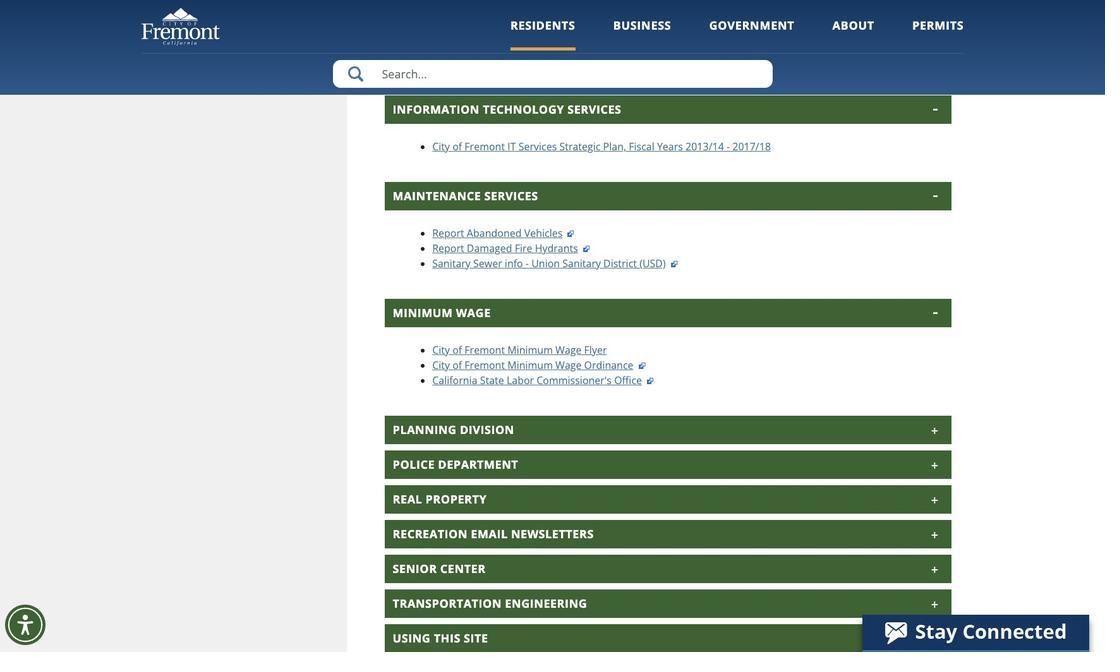 Task type: describe. For each thing, give the bounding box(es) containing it.
city of fremont it services strategic plan, fiscal years 2013/14 - 2017/18
[[432, 140, 771, 153]]

services right it
[[519, 140, 557, 153]]

senior
[[393, 561, 437, 576]]

commissioner's
[[537, 373, 612, 387]]

shelters
[[432, 38, 471, 52]]

city for city of fremont minimum wage flyer city of fremont minimum wage ordinance california state labor commissioner's office
[[432, 343, 450, 357]]

2013/14
[[686, 140, 724, 153]]

division
[[460, 422, 514, 437]]

state
[[480, 373, 504, 387]]

city of fremont it services strategic plan, fiscal years 2013/14 - 2017/18 link
[[432, 140, 771, 153]]

minimum wage
[[393, 305, 491, 320]]

sanitary sewer info - union sanitary district (usd) link
[[432, 257, 679, 270]]

plan,
[[603, 140, 626, 153]]

2 sanitary from the left
[[563, 257, 601, 270]]

community
[[432, 53, 487, 67]]

using
[[393, 631, 431, 646]]

senior center
[[393, 561, 486, 576]]

vehicles
[[524, 226, 563, 240]]

maintenance services
[[393, 188, 538, 203]]

property
[[426, 492, 487, 507]]

about link
[[833, 18, 875, 50]]

fremont for minimum
[[465, 343, 505, 357]]

3 of from the top
[[453, 358, 462, 372]]

using this site
[[393, 631, 488, 646]]

3 fremont from the top
[[465, 358, 505, 372]]

- for 2017/18
[[727, 140, 730, 153]]

police
[[393, 457, 435, 472]]

ordinance
[[584, 358, 634, 372]]

california state labor commissioner's office link
[[432, 373, 655, 387]]

report abandoned vehicles link
[[432, 226, 575, 240]]

fremont for it
[[465, 140, 505, 153]]

recreation
[[393, 526, 468, 542]]

report abandoned vehicles report damaged fire hydrants sanitary sewer info - union sanitary district (usd)
[[432, 226, 666, 270]]

permits link
[[913, 18, 964, 50]]

services inside shelters community drop-in services
[[528, 53, 567, 67]]

technology
[[483, 102, 564, 117]]

in
[[517, 53, 526, 67]]

business link
[[613, 18, 671, 50]]

2017/18
[[733, 140, 771, 153]]

residents
[[511, 18, 576, 33]]

government
[[709, 18, 795, 33]]

residents link
[[511, 18, 576, 50]]

1 vertical spatial wage
[[556, 343, 582, 357]]

damaged
[[467, 241, 512, 255]]

drop-
[[490, 53, 517, 67]]

business
[[613, 18, 671, 33]]

real
[[393, 492, 422, 507]]

shelters link
[[432, 38, 471, 52]]

permits
[[913, 18, 964, 33]]

hydrants
[[535, 241, 578, 255]]

sewer
[[473, 257, 502, 270]]

of for city of fremont it services strategic plan, fiscal years 2013/14 - 2017/18
[[453, 140, 462, 153]]



Task type: vqa. For each thing, say whether or not it's contained in the screenshot.
bottom Report
yes



Task type: locate. For each thing, give the bounding box(es) containing it.
district
[[604, 257, 637, 270]]

abandoned
[[467, 226, 522, 240]]

1 vertical spatial minimum
[[508, 343, 553, 357]]

1 vertical spatial report
[[432, 241, 464, 255]]

0 vertical spatial report
[[432, 226, 464, 240]]

police department
[[393, 457, 518, 472]]

2 vertical spatial minimum
[[508, 358, 553, 372]]

flyer
[[584, 343, 607, 357]]

1 fremont from the top
[[465, 140, 505, 153]]

2 of from the top
[[453, 343, 462, 357]]

(usd)
[[640, 257, 666, 270]]

labor
[[507, 373, 534, 387]]

real property
[[393, 492, 487, 507]]

services
[[528, 53, 567, 67], [568, 102, 622, 117], [519, 140, 557, 153], [484, 188, 538, 203]]

0 vertical spatial fremont
[[465, 140, 505, 153]]

stay connected image
[[863, 615, 1088, 650]]

1 report from the top
[[432, 226, 464, 240]]

fire
[[515, 241, 532, 255]]

1 city from the top
[[432, 140, 450, 153]]

recreation email newsletters
[[393, 526, 594, 542]]

sanitary left sewer
[[432, 257, 471, 270]]

1 sanitary from the left
[[432, 257, 471, 270]]

0 vertical spatial city
[[432, 140, 450, 153]]

0 vertical spatial minimum
[[393, 305, 453, 320]]

sanitary down the hydrants
[[563, 257, 601, 270]]

transportation engineering
[[393, 596, 587, 611]]

newsletters
[[511, 526, 594, 542]]

city of fremont minimum wage flyer link
[[432, 343, 607, 357]]

city of fremont minimum wage ordinance link
[[432, 358, 646, 372]]

2 vertical spatial of
[[453, 358, 462, 372]]

0 vertical spatial -
[[727, 140, 730, 153]]

1 horizontal spatial sanitary
[[563, 257, 601, 270]]

info
[[505, 257, 523, 270]]

Search text field
[[333, 60, 773, 88]]

1 of from the top
[[453, 140, 462, 153]]

1 vertical spatial city
[[432, 343, 450, 357]]

report left the damaged
[[432, 241, 464, 255]]

1 vertical spatial -
[[526, 257, 529, 270]]

wage left flyer
[[556, 343, 582, 357]]

fiscal
[[629, 140, 655, 153]]

department
[[438, 457, 518, 472]]

union
[[532, 257, 560, 270]]

wage up 'commissioner's'
[[556, 358, 582, 372]]

3 city from the top
[[432, 358, 450, 372]]

2 fremont from the top
[[465, 343, 505, 357]]

1 vertical spatial fremont
[[465, 343, 505, 357]]

- right info
[[526, 257, 529, 270]]

of
[[453, 140, 462, 153], [453, 343, 462, 357], [453, 358, 462, 372]]

-
[[727, 140, 730, 153], [526, 257, 529, 270]]

2 report from the top
[[432, 241, 464, 255]]

report
[[432, 226, 464, 240], [432, 241, 464, 255]]

1 horizontal spatial -
[[727, 140, 730, 153]]

report damaged fire hydrants link
[[432, 241, 591, 255]]

of for city of fremont minimum wage flyer city of fremont minimum wage ordinance california state labor commissioner's office
[[453, 343, 462, 357]]

wage
[[456, 305, 491, 320], [556, 343, 582, 357], [556, 358, 582, 372]]

years
[[657, 140, 683, 153]]

1 vertical spatial of
[[453, 343, 462, 357]]

information
[[393, 102, 480, 117]]

engineering
[[505, 596, 587, 611]]

fremont
[[465, 140, 505, 153], [465, 343, 505, 357], [465, 358, 505, 372]]

0 vertical spatial wage
[[456, 305, 491, 320]]

about
[[833, 18, 875, 33]]

- for union
[[526, 257, 529, 270]]

city
[[432, 140, 450, 153], [432, 343, 450, 357], [432, 358, 450, 372]]

2 city from the top
[[432, 343, 450, 357]]

2 vertical spatial city
[[432, 358, 450, 372]]

california
[[432, 373, 478, 387]]

wage down sewer
[[456, 305, 491, 320]]

government link
[[709, 18, 795, 50]]

shelters community drop-in services
[[432, 38, 567, 67]]

planning division
[[393, 422, 514, 437]]

email
[[471, 526, 508, 542]]

- right '2013/14' at the right top of the page
[[727, 140, 730, 153]]

services up city of fremont it services strategic plan, fiscal years 2013/14 - 2017/18 'link' at the top of the page
[[568, 102, 622, 117]]

0 horizontal spatial -
[[526, 257, 529, 270]]

this
[[434, 631, 461, 646]]

community drop-in services link
[[432, 53, 567, 67]]

services right "in"
[[528, 53, 567, 67]]

strategic
[[560, 140, 601, 153]]

planning
[[393, 422, 457, 437]]

city of fremont minimum wage flyer city of fremont minimum wage ordinance california state labor commissioner's office
[[432, 343, 642, 387]]

minimum
[[393, 305, 453, 320], [508, 343, 553, 357], [508, 358, 553, 372]]

office
[[614, 373, 642, 387]]

city for city of fremont it services strategic plan, fiscal years 2013/14 - 2017/18
[[432, 140, 450, 153]]

- inside report abandoned vehicles report damaged fire hydrants sanitary sewer info - union sanitary district (usd)
[[526, 257, 529, 270]]

transportation
[[393, 596, 502, 611]]

services up report abandoned vehicles link
[[484, 188, 538, 203]]

maintenance
[[393, 188, 481, 203]]

sanitary
[[432, 257, 471, 270], [563, 257, 601, 270]]

information technology services
[[393, 102, 622, 117]]

center
[[440, 561, 486, 576]]

0 horizontal spatial sanitary
[[432, 257, 471, 270]]

it
[[508, 140, 516, 153]]

report down maintenance
[[432, 226, 464, 240]]

site
[[464, 631, 488, 646]]

0 vertical spatial of
[[453, 140, 462, 153]]

2 vertical spatial wage
[[556, 358, 582, 372]]

2 vertical spatial fremont
[[465, 358, 505, 372]]



